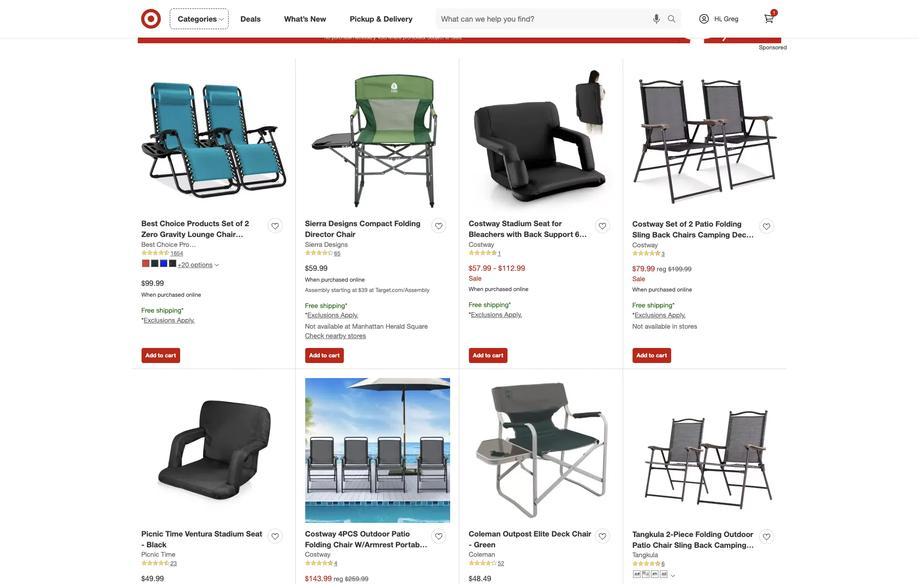 Task type: describe. For each thing, give the bounding box(es) containing it.
folding inside sierra designs compact folding director chair
[[394, 219, 421, 228]]

all colors element
[[671, 573, 675, 579]]

compact
[[360, 219, 392, 228]]

costway link for cushion
[[469, 240, 494, 249]]

coleman for coleman outpost elite deck chair - green
[[469, 529, 501, 539]]

to for costway set of 2 patio folding sling back chairs camping deck garden beach black
[[649, 352, 655, 359]]

green
[[474, 540, 496, 549]]

purchased inside $79.99 reg $199.99 sale when purchased online
[[649, 286, 676, 293]]

set inside costway set of 2 patio folding sling back chairs camping deck garden beach black
[[666, 219, 678, 229]]

best for best choice products
[[141, 240, 155, 248]]

piece
[[674, 530, 694, 539]]

patio inside costway 4pcs outdoor patio folding chair w/armrest portable camping lawn garden
[[392, 529, 410, 539]]

picnic time link
[[141, 550, 175, 560]]

cart for costway stadium seat for bleachers with back support 6 reclining positions padded cushion
[[492, 352, 503, 359]]

gravity
[[160, 229, 186, 239]]

ventura
[[185, 529, 212, 539]]

holder
[[141, 251, 165, 260]]

padded
[[539, 240, 566, 250]]

apply. for costway stadium seat for bleachers with back support 6 reclining positions padded cushion
[[504, 311, 522, 319]]

best choice products link
[[141, 240, 206, 249]]

folding inside costway set of 2 patio folding sling back chairs camping deck garden beach black
[[716, 219, 742, 229]]

at for free shipping
[[345, 322, 351, 330]]

add to cart for costway set of 2 patio folding sling back chairs camping deck garden beach black
[[637, 352, 667, 359]]

time for picnic time ventura stadium seat - black
[[165, 529, 183, 539]]

reg for $79.99
[[657, 265, 667, 273]]

add for costway set of 2 patio folding sling back chairs camping deck garden beach black
[[637, 352, 648, 359]]

in
[[672, 322, 677, 330]]

3
[[662, 250, 665, 257]]

add to cart button for best choice products set of 2 zero gravity lounge chair recliners for patio, pool w/ cup holder tray
[[141, 348, 180, 363]]

garden inside costway 4pcs outdoor patio folding chair w/armrest portable camping lawn garden
[[361, 551, 387, 560]]

tangkula for tangkula
[[633, 551, 658, 559]]

with inside tangkula 2-piece folding outdoor patio chair sling back camping chair with armrest & pillow
[[654, 551, 669, 561]]

crimson red image
[[142, 260, 149, 267]]

when inside $79.99 reg $199.99 sale when purchased online
[[633, 286, 647, 293]]

picnic time ventura stadium seat - black link
[[141, 529, 264, 550]]

w/armrest
[[355, 540, 393, 549]]

search
[[663, 15, 686, 24]]

6 inside 6 link
[[662, 561, 665, 568]]

$79.99 reg $199.99 sale when purchased online
[[633, 264, 692, 293]]

1654
[[171, 250, 183, 257]]

1 horizontal spatial 1 link
[[759, 8, 780, 29]]

sierra designs compact folding director chair link
[[305, 218, 428, 240]]

products for best choice products
[[179, 240, 206, 248]]

cushion
[[469, 251, 498, 260]]

add to cart button for costway stadium seat for bleachers with back support 6 reclining positions padded cushion
[[469, 348, 508, 363]]

bleachers
[[469, 229, 505, 239]]

garden inside costway set of 2 patio folding sling back chairs camping deck garden beach black
[[633, 241, 659, 250]]

pickup & delivery link
[[342, 8, 424, 29]]

chair up beige & tan image
[[633, 551, 652, 561]]

6 link
[[633, 560, 778, 568]]

support
[[544, 229, 573, 239]]

all colors + 20 more colors image
[[215, 263, 219, 267]]

apply. for costway set of 2 patio folding sling back chairs camping deck garden beach black
[[668, 311, 686, 319]]

chair inside sierra designs compact folding director chair
[[336, 229, 356, 239]]

chair inside costway 4pcs outdoor patio folding chair w/armrest portable camping lawn garden
[[333, 540, 353, 549]]

w/
[[229, 240, 238, 250]]

pickup & delivery
[[350, 14, 413, 23]]

seat inside costway stadium seat for bleachers with back support 6 reclining positions padded cushion
[[534, 219, 550, 228]]

free for best choice products set of 2 zero gravity lounge chair recliners for patio, pool w/ cup holder tray
[[141, 306, 154, 314]]

black inside the "picnic time ventura stadium seat - black"
[[147, 540, 167, 549]]

1 horizontal spatial at
[[352, 287, 357, 294]]

4pcs
[[338, 529, 358, 539]]

coleman outpost elite deck chair - green
[[469, 529, 591, 549]]

0 vertical spatial 1
[[773, 10, 776, 16]]

65 link
[[305, 249, 450, 257]]

- for coleman outpost elite deck chair - green
[[469, 540, 472, 549]]

$48.49
[[469, 574, 491, 583]]

coleman for coleman
[[469, 551, 495, 559]]

+20 options
[[178, 261, 213, 269]]

sierra designs compact folding director chair
[[305, 219, 421, 239]]

pickup
[[350, 14, 374, 23]]

4
[[334, 560, 337, 567]]

beige & tan image
[[642, 571, 650, 578]]

$39
[[359, 287, 368, 294]]

0 horizontal spatial 1 link
[[469, 249, 614, 257]]

deck inside coleman outpost elite deck chair - green
[[552, 529, 570, 539]]

best choice products
[[141, 240, 206, 248]]

to for sierra designs compact folding director chair
[[322, 352, 327, 359]]

herald
[[386, 322, 405, 330]]

available for $59.99
[[318, 322, 343, 330]]

$99.99
[[141, 278, 164, 288]]

$112.99
[[499, 263, 525, 273]]

chair down 2-
[[653, 540, 672, 550]]

chair inside coleman outpost elite deck chair - green
[[572, 529, 591, 539]]

3 link
[[633, 250, 778, 258]]

new
[[310, 14, 326, 23]]

reg for $143.99
[[334, 575, 343, 583]]

What can we help you find? suggestions appear below search field
[[436, 8, 670, 29]]

coleman link
[[469, 550, 495, 560]]

52
[[498, 560, 504, 567]]

black image
[[651, 571, 658, 578]]

categories link
[[170, 8, 229, 29]]

options
[[191, 261, 213, 269]]

purchased inside the $57.99 - $112.99 sale when purchased online
[[485, 285, 512, 292]]

online inside $99.99 when purchased online
[[186, 291, 201, 298]]

exclusions for best choice products set of 2 zero gravity lounge chair recliners for patio, pool w/ cup holder tray
[[144, 316, 175, 324]]

for inside costway stadium seat for bleachers with back support 6 reclining positions padded cushion
[[552, 219, 562, 228]]

square
[[407, 322, 428, 330]]

check
[[305, 332, 324, 340]]

costway for the leftmost costway link
[[305, 551, 331, 559]]

2 inside best choice products set of 2 zero gravity lounge chair recliners for patio, pool w/ cup holder tray
[[245, 219, 249, 228]]

beach
[[661, 241, 684, 250]]

$143.99
[[305, 574, 332, 583]]

outdoor inside costway 4pcs outdoor patio folding chair w/armrest portable camping lawn garden
[[360, 529, 390, 539]]

sale for $57.99
[[469, 274, 482, 282]]

exclusions apply. link up in
[[635, 311, 686, 319]]

free shipping * * exclusions apply. for $99.99
[[141, 306, 195, 324]]

chairs
[[673, 230, 696, 239]]

2-
[[666, 530, 674, 539]]

black inside costway set of 2 patio folding sling back chairs camping deck garden beach black
[[686, 241, 706, 250]]

- inside the $57.99 - $112.99 sale when purchased online
[[493, 263, 496, 273]]

costway for beach's costway link
[[633, 241, 658, 249]]

choice for best choice products set of 2 zero gravity lounge chair recliners for patio, pool w/ cup holder tray
[[160, 219, 185, 228]]

lounge
[[188, 229, 214, 239]]

to for best choice products set of 2 zero gravity lounge chair recliners for patio, pool w/ cup holder tray
[[158, 352, 163, 359]]

apply. for sierra designs compact folding director chair
[[341, 311, 358, 319]]

$259.99
[[345, 575, 369, 583]]

0 horizontal spatial costway link
[[305, 550, 331, 560]]

reclining
[[469, 240, 502, 250]]

choice for best choice products
[[157, 240, 178, 248]]

add to cart for costway stadium seat for bleachers with back support 6 reclining positions padded cushion
[[473, 352, 503, 359]]

shipping for sierra designs compact folding director chair
[[320, 301, 345, 309]]

add for best choice products set of 2 zero gravity lounge chair recliners for patio, pool w/ cup holder tray
[[146, 352, 156, 359]]

check nearby stores button
[[305, 331, 366, 341]]

sierra for sierra designs
[[305, 240, 322, 248]]

$57.99
[[469, 263, 491, 273]]

65
[[334, 250, 341, 257]]

tangkula 2-piece folding outdoor patio chair sling back camping chair with armrest & pillow link
[[633, 529, 756, 561]]

add for costway stadium seat for bleachers with back support 6 reclining positions padded cushion
[[473, 352, 484, 359]]

add to cart for best choice products set of 2 zero gravity lounge chair recliners for patio, pool w/ cup holder tray
[[146, 352, 176, 359]]

sale for $79.99
[[633, 275, 645, 283]]

when inside '$59.99 when purchased online assembly starting at $39 at target.com/assembly'
[[305, 276, 320, 283]]

$143.99 reg $259.99
[[305, 574, 369, 583]]

recliners
[[141, 240, 175, 250]]

tray
[[167, 251, 182, 260]]

at for $59.99
[[369, 287, 374, 294]]

camouflage image
[[169, 260, 176, 267]]

tangkula link
[[633, 551, 658, 560]]

$99.99 when purchased online
[[141, 278, 201, 298]]

assembly
[[305, 287, 330, 294]]

$59.99
[[305, 263, 328, 273]]

$49.99
[[141, 574, 164, 583]]

$199.99
[[668, 265, 692, 273]]

23 link
[[141, 560, 286, 568]]

1654 link
[[141, 249, 286, 257]]

search button
[[663, 8, 686, 31]]

costway for costway stadium seat for bleachers with back support 6 reclining positions padded cushion
[[469, 219, 500, 228]]

exclusions for costway set of 2 patio folding sling back chairs camping deck garden beach black
[[635, 311, 666, 319]]

director
[[305, 229, 334, 239]]



Task type: vqa. For each thing, say whether or not it's contained in the screenshot.
COBALT BLUE icon
yes



Task type: locate. For each thing, give the bounding box(es) containing it.
choice
[[160, 219, 185, 228], [157, 240, 178, 248]]

0 vertical spatial sling
[[633, 230, 650, 239]]

coleman inside coleman outpost elite deck chair - green
[[469, 529, 501, 539]]

free shipping * * exclusions apply. down $99.99 when purchased online
[[141, 306, 195, 324]]

chair down 4pcs
[[333, 540, 353, 549]]

outdoor up w/armrest
[[360, 529, 390, 539]]

sling up $79.99
[[633, 230, 650, 239]]

purchased inside '$59.99 when purchased online assembly starting at $39 at target.com/assembly'
[[321, 276, 348, 283]]

exclusions for sierra designs compact folding director chair
[[307, 311, 339, 319]]

2 vertical spatial camping
[[305, 551, 337, 560]]

chair up 65
[[336, 229, 356, 239]]

0 horizontal spatial 6
[[575, 229, 580, 239]]

products for best choice products set of 2 zero gravity lounge chair recliners for patio, pool w/ cup holder tray
[[187, 219, 220, 228]]

costway up the beach
[[633, 219, 664, 229]]

0 vertical spatial seat
[[534, 219, 550, 228]]

0 horizontal spatial back
[[524, 229, 542, 239]]

deck up 3 link at the right
[[732, 230, 751, 239]]

patio
[[695, 219, 714, 229], [392, 529, 410, 539], [633, 540, 651, 550]]

cup
[[240, 240, 255, 250]]

0 vertical spatial with
[[507, 229, 522, 239]]

set
[[222, 219, 234, 228], [666, 219, 678, 229]]

costway stadium seat for bleachers with back support 6 reclining positions padded cushion
[[469, 219, 580, 260]]

0 vertical spatial choice
[[160, 219, 185, 228]]

2 inside costway set of 2 patio folding sling back chairs camping deck garden beach black
[[689, 219, 693, 229]]

sale
[[469, 274, 482, 282], [633, 275, 645, 283]]

sierra designs link
[[305, 240, 348, 249]]

camping inside costway 4pcs outdoor patio folding chair w/armrest portable camping lawn garden
[[305, 551, 337, 560]]

1 vertical spatial stadium
[[214, 529, 244, 539]]

2 horizontal spatial patio
[[695, 219, 714, 229]]

what's new link
[[276, 8, 338, 29]]

2 not from the left
[[305, 322, 316, 330]]

tangkula 2-piece folding outdoor patio chair sling back camping chair with armrest & pillow
[[633, 530, 754, 561]]

0 horizontal spatial sling
[[633, 230, 650, 239]]

1 vertical spatial best
[[141, 240, 155, 248]]

1 horizontal spatial back
[[652, 230, 671, 239]]

online down $112.99
[[514, 285, 529, 292]]

1 picnic from the top
[[141, 529, 163, 539]]

back inside tangkula 2-piece folding outdoor patio chair sling back camping chair with armrest & pillow
[[694, 540, 712, 550]]

camping for patio
[[698, 230, 730, 239]]

1 up sponsored in the right top of the page
[[773, 10, 776, 16]]

1 available from the left
[[645, 322, 671, 330]]

sierra up director
[[305, 219, 326, 228]]

chair up pool at left
[[216, 229, 236, 239]]

best choice products set of 2 zero gravity lounge chair recliners for patio, pool w/ cup holder tray
[[141, 219, 255, 260]]

coffee image
[[660, 571, 667, 578]]

best
[[141, 219, 158, 228], [141, 240, 155, 248]]

0 horizontal spatial black
[[147, 540, 167, 549]]

costway up bleachers
[[469, 219, 500, 228]]

cart for best choice products set of 2 zero gravity lounge chair recliners for patio, pool w/ cup holder tray
[[165, 352, 176, 359]]

cart for sierra designs compact folding director chair
[[329, 352, 340, 359]]

costway set of 2 patio folding sling back chairs camping deck garden beach black image
[[633, 68, 778, 213], [633, 68, 778, 213]]

purchased down $99.99
[[158, 291, 184, 298]]

online down $199.99
[[677, 286, 692, 293]]

cart
[[165, 352, 176, 359], [329, 352, 340, 359], [492, 352, 503, 359], [656, 352, 667, 359]]

costway left 4pcs
[[305, 529, 336, 539]]

to for costway stadium seat for bleachers with back support 6 reclining positions padded cushion
[[485, 352, 491, 359]]

1 vertical spatial stores
[[348, 332, 366, 340]]

4 cart from the left
[[656, 352, 667, 359]]

1 horizontal spatial 6
[[662, 561, 665, 568]]

stores down manhattan
[[348, 332, 366, 340]]

set up w/
[[222, 219, 234, 228]]

1 add to cart from the left
[[146, 352, 176, 359]]

products up lounge
[[187, 219, 220, 228]]

pillow
[[709, 551, 731, 561]]

2 coleman from the top
[[469, 551, 495, 559]]

+20 options button
[[138, 257, 223, 272]]

exclusions apply. link down the $57.99 - $112.99 sale when purchased online
[[471, 311, 522, 319]]

nearby
[[326, 332, 346, 340]]

1 vertical spatial reg
[[334, 575, 343, 583]]

2 add to cart from the left
[[309, 352, 340, 359]]

3 add to cart from the left
[[473, 352, 503, 359]]

-
[[493, 263, 496, 273], [141, 540, 144, 549], [469, 540, 472, 549]]

sierra designs
[[305, 240, 348, 248]]

costway 4pcs outdoor patio folding chair w/armrest portable camping lawn garden link
[[305, 529, 428, 560]]

pool
[[211, 240, 227, 250]]

not up check
[[305, 322, 316, 330]]

costway link up $79.99
[[633, 240, 658, 250]]

patio inside costway set of 2 patio folding sling back chairs camping deck garden beach black
[[695, 219, 714, 229]]

0 horizontal spatial sale
[[469, 274, 482, 282]]

0 horizontal spatial for
[[177, 240, 187, 250]]

1 vertical spatial black
[[147, 540, 167, 549]]

deals link
[[233, 8, 273, 29]]

1 add to cart button from the left
[[141, 348, 180, 363]]

sling inside tangkula 2-piece folding outdoor patio chair sling back camping chair with armrest & pillow
[[674, 540, 692, 550]]

sale inside the $57.99 - $112.99 sale when purchased online
[[469, 274, 482, 282]]

2 horizontal spatial -
[[493, 263, 496, 273]]

seat
[[534, 219, 550, 228], [246, 529, 262, 539]]

products inside best choice products set of 2 zero gravity lounge chair recliners for patio, pool w/ cup holder tray
[[187, 219, 220, 228]]

add for sierra designs compact folding director chair
[[309, 352, 320, 359]]

costway stadium seat for bleachers with back support 6 reclining positions padded cushion image
[[469, 68, 614, 213], [469, 68, 614, 213]]

1 horizontal spatial stadium
[[502, 219, 532, 228]]

not for $79.99
[[633, 322, 643, 330]]

0 horizontal spatial with
[[507, 229, 522, 239]]

costway for costway set of 2 patio folding sling back chairs camping deck garden beach black
[[633, 219, 664, 229]]

time
[[165, 529, 183, 539], [161, 551, 175, 559]]

2 picnic from the top
[[141, 551, 159, 559]]

1 horizontal spatial &
[[702, 551, 707, 561]]

1 horizontal spatial outdoor
[[724, 530, 754, 539]]

0 vertical spatial 6
[[575, 229, 580, 239]]

1 vertical spatial sierra
[[305, 240, 322, 248]]

$79.99
[[633, 264, 655, 273]]

1 horizontal spatial deck
[[732, 230, 751, 239]]

apply. inside free shipping * * exclusions apply. not available at manhattan herald square check nearby stores
[[341, 311, 358, 319]]

sierra designs compact folding director chair image
[[305, 68, 450, 213], [305, 68, 450, 213]]

sling inside costway set of 2 patio folding sling back chairs camping deck garden beach black
[[633, 230, 650, 239]]

stadium up positions
[[502, 219, 532, 228]]

chair
[[216, 229, 236, 239], [336, 229, 356, 239], [572, 529, 591, 539], [333, 540, 353, 549], [653, 540, 672, 550], [633, 551, 652, 561]]

1 best from the top
[[141, 219, 158, 228]]

0 vertical spatial &
[[376, 14, 382, 23]]

camping up $143.99
[[305, 551, 337, 560]]

3 to from the left
[[485, 352, 491, 359]]

shipping down the starting
[[320, 301, 345, 309]]

products
[[187, 219, 220, 228], [179, 240, 206, 248]]

exclusions apply. link up nearby
[[307, 311, 358, 319]]

picnic time ventura stadium seat - black image
[[141, 378, 286, 523], [141, 378, 286, 523]]

0 horizontal spatial &
[[376, 14, 382, 23]]

3 add to cart button from the left
[[469, 348, 508, 363]]

1 horizontal spatial black
[[686, 241, 706, 250]]

apply.
[[504, 311, 522, 319], [668, 311, 686, 319], [341, 311, 358, 319], [177, 316, 195, 324]]

exclusions down the $57.99 - $112.99 sale when purchased online
[[471, 311, 503, 319]]

chair inside best choice products set of 2 zero gravity lounge chair recliners for patio, pool w/ cup holder tray
[[216, 229, 236, 239]]

costway inside costway stadium seat for bleachers with back support 6 reclining positions padded cushion
[[469, 219, 500, 228]]

- inside the "picnic time ventura stadium seat - black"
[[141, 540, 144, 549]]

free down $99.99
[[141, 306, 154, 314]]

shipping for best choice products set of 2 zero gravity lounge chair recliners for patio, pool w/ cup holder tray
[[156, 306, 181, 314]]

gray image
[[633, 571, 641, 578]]

2 vertical spatial patio
[[633, 540, 651, 550]]

what's
[[284, 14, 308, 23]]

not inside free shipping * * exclusions apply. not available at manhattan herald square check nearby stores
[[305, 322, 316, 330]]

back up 6 link
[[694, 540, 712, 550]]

1 vertical spatial camping
[[715, 540, 747, 550]]

& inside tangkula 2-piece folding outdoor patio chair sling back camping chair with armrest & pillow
[[702, 551, 707, 561]]

free down $79.99 reg $199.99 sale when purchased online
[[633, 301, 646, 309]]

0 horizontal spatial set
[[222, 219, 234, 228]]

1 horizontal spatial garden
[[633, 241, 659, 250]]

of up chairs
[[680, 219, 687, 229]]

costway up $79.99
[[633, 241, 658, 249]]

starting
[[331, 287, 351, 294]]

add to cart for sierra designs compact folding director chair
[[309, 352, 340, 359]]

free down the $57.99 - $112.99 sale when purchased online
[[469, 301, 482, 309]]

lawn
[[339, 551, 359, 560]]

shipping down $99.99 when purchased online
[[156, 306, 181, 314]]

1 vertical spatial coleman
[[469, 551, 495, 559]]

3 cart from the left
[[492, 352, 503, 359]]

1 vertical spatial products
[[179, 240, 206, 248]]

what's new
[[284, 14, 326, 23]]

not for $59.99
[[305, 322, 316, 330]]

designs for sierra designs
[[324, 240, 348, 248]]

1 horizontal spatial of
[[680, 219, 687, 229]]

reg down "4"
[[334, 575, 343, 583]]

exclusions for costway stadium seat for bleachers with back support 6 reclining positions padded cushion
[[471, 311, 503, 319]]

picnic
[[141, 529, 163, 539], [141, 551, 159, 559]]

for up tray
[[177, 240, 187, 250]]

picnic for picnic time ventura stadium seat - black
[[141, 529, 163, 539]]

stores inside 'free shipping * * exclusions apply. not available in stores'
[[679, 322, 697, 330]]

shipping inside free shipping * * exclusions apply. not available at manhattan herald square check nearby stores
[[320, 301, 345, 309]]

advertisement region
[[132, 0, 787, 43]]

0 vertical spatial tangkula
[[633, 530, 664, 539]]

1 horizontal spatial with
[[654, 551, 669, 561]]

& inside pickup & delivery 'link'
[[376, 14, 382, 23]]

not
[[633, 322, 643, 330], [305, 322, 316, 330]]

1 vertical spatial for
[[177, 240, 187, 250]]

costway for costway 4pcs outdoor patio folding chair w/armrest portable camping lawn garden
[[305, 529, 336, 539]]

apply. for best choice products set of 2 zero gravity lounge chair recliners for patio, pool w/ cup holder tray
[[177, 316, 195, 324]]

1 vertical spatial deck
[[552, 529, 570, 539]]

1 cart from the left
[[165, 352, 176, 359]]

best up zero at the left of the page
[[141, 219, 158, 228]]

when inside the $57.99 - $112.99 sale when purchased online
[[469, 285, 484, 292]]

all colors + 20 more colors element
[[215, 262, 219, 268]]

4 link
[[305, 560, 450, 568]]

with up coffee image
[[654, 551, 669, 561]]

online down +20 options
[[186, 291, 201, 298]]

when inside $99.99 when purchased online
[[141, 291, 156, 298]]

2 sierra from the top
[[305, 240, 322, 248]]

0 horizontal spatial reg
[[334, 575, 343, 583]]

1 vertical spatial seat
[[246, 529, 262, 539]]

1 vertical spatial with
[[654, 551, 669, 561]]

online inside the $57.99 - $112.99 sale when purchased online
[[514, 285, 529, 292]]

0 vertical spatial black
[[686, 241, 706, 250]]

picnic inside the "picnic time ventura stadium seat - black"
[[141, 529, 163, 539]]

available up check nearby stores button
[[318, 322, 343, 330]]

1 horizontal spatial -
[[469, 540, 472, 549]]

0 horizontal spatial deck
[[552, 529, 570, 539]]

sale down $79.99
[[633, 275, 645, 283]]

2 to from the left
[[322, 352, 327, 359]]

exclusions down $79.99 reg $199.99 sale when purchased online
[[635, 311, 666, 319]]

1 horizontal spatial 2
[[689, 219, 693, 229]]

coleman down green
[[469, 551, 495, 559]]

best choice products set of 2 zero gravity lounge chair recliners for patio, pool w/ cup holder tray image
[[141, 68, 286, 213], [141, 68, 286, 213]]

folding up $143.99
[[305, 540, 331, 549]]

online up $39
[[350, 276, 365, 283]]

best choice products set of 2 zero gravity lounge chair recliners for patio, pool w/ cup holder tray link
[[141, 218, 264, 260]]

seat inside the "picnic time ventura stadium seat - black"
[[246, 529, 262, 539]]

costway set of 2 patio folding sling back chairs camping deck garden beach black link
[[633, 219, 756, 250]]

4 add to cart from the left
[[637, 352, 667, 359]]

costway set of 2 patio folding sling back chairs camping deck garden beach black
[[633, 219, 751, 250]]

at up nearby
[[345, 322, 351, 330]]

3 add from the left
[[473, 352, 484, 359]]

target.com/assembly
[[376, 287, 430, 294]]

1 vertical spatial tangkula
[[633, 551, 658, 559]]

1 vertical spatial patio
[[392, 529, 410, 539]]

elite
[[534, 529, 550, 539]]

0 horizontal spatial at
[[345, 322, 351, 330]]

greg
[[724, 15, 739, 23]]

1 horizontal spatial free shipping * * exclusions apply.
[[469, 301, 522, 319]]

at inside free shipping * * exclusions apply. not available at manhattan herald square check nearby stores
[[345, 322, 351, 330]]

stadium right "ventura"
[[214, 529, 244, 539]]

1 coleman from the top
[[469, 529, 501, 539]]

& right pickup
[[376, 14, 382, 23]]

0 vertical spatial coleman
[[469, 529, 501, 539]]

stores right in
[[679, 322, 697, 330]]

4 to from the left
[[649, 352, 655, 359]]

free inside 'free shipping * * exclusions apply. not available in stores'
[[633, 301, 646, 309]]

2 cart from the left
[[329, 352, 340, 359]]

0 vertical spatial best
[[141, 219, 158, 228]]

costway for costway link associated with cushion
[[469, 240, 494, 248]]

black down chairs
[[686, 241, 706, 250]]

tangkula inside tangkula 2-piece folding outdoor patio chair sling back camping chair with armrest & pillow
[[633, 530, 664, 539]]

outdoor inside tangkula 2-piece folding outdoor patio chair sling back camping chair with armrest & pillow
[[724, 530, 754, 539]]

6 inside costway stadium seat for bleachers with back support 6 reclining positions padded cushion
[[575, 229, 580, 239]]

free shipping * * exclusions apply. not available in stores
[[633, 301, 697, 330]]

deck inside costway set of 2 patio folding sling back chairs camping deck garden beach black
[[732, 230, 751, 239]]

free for costway stadium seat for bleachers with back support 6 reclining positions padded cushion
[[469, 301, 482, 309]]

purchased inside $99.99 when purchased online
[[158, 291, 184, 298]]

1 horizontal spatial not
[[633, 322, 643, 330]]

with up positions
[[507, 229, 522, 239]]

free inside free shipping * * exclusions apply. not available at manhattan herald square check nearby stores
[[305, 301, 318, 309]]

shipping for costway stadium seat for bleachers with back support 6 reclining positions padded cushion
[[484, 301, 509, 309]]

0 vertical spatial camping
[[698, 230, 730, 239]]

sling down piece
[[674, 540, 692, 550]]

23
[[171, 560, 177, 567]]

camping inside costway set of 2 patio folding sling back chairs camping deck garden beach black
[[698, 230, 730, 239]]

stores
[[679, 322, 697, 330], [348, 332, 366, 340]]

0 vertical spatial time
[[165, 529, 183, 539]]

free
[[469, 301, 482, 309], [633, 301, 646, 309], [305, 301, 318, 309], [141, 306, 154, 314]]

apply. inside 'free shipping * * exclusions apply. not available in stores'
[[668, 311, 686, 319]]

back inside costway set of 2 patio folding sling back chairs camping deck garden beach black
[[652, 230, 671, 239]]

to
[[158, 352, 163, 359], [322, 352, 327, 359], [485, 352, 491, 359], [649, 352, 655, 359]]

not inside 'free shipping * * exclusions apply. not available in stores'
[[633, 322, 643, 330]]

costway up $143.99
[[305, 551, 331, 559]]

coleman outpost elite deck chair - green image
[[469, 378, 614, 523], [469, 378, 614, 523]]

free for sierra designs compact folding director chair
[[305, 301, 318, 309]]

time inside the "picnic time ventura stadium seat - black"
[[165, 529, 183, 539]]

0 horizontal spatial garden
[[361, 551, 387, 560]]

cobalt blue image
[[160, 260, 167, 267]]

folding right the compact
[[394, 219, 421, 228]]

folding inside tangkula 2-piece folding outdoor patio chair sling back camping chair with armrest & pillow
[[696, 530, 722, 539]]

when down $57.99 at the top right of page
[[469, 285, 484, 292]]

for inside best choice products set of 2 zero gravity lounge chair recliners for patio, pool w/ cup holder tray
[[177, 240, 187, 250]]

when up assembly
[[305, 276, 320, 283]]

1 sierra from the top
[[305, 219, 326, 228]]

cart for costway set of 2 patio folding sling back chairs camping deck garden beach black
[[656, 352, 667, 359]]

1 to from the left
[[158, 352, 163, 359]]

zero
[[141, 229, 158, 239]]

stadium inside costway stadium seat for bleachers with back support 6 reclining positions padded cushion
[[502, 219, 532, 228]]

0 horizontal spatial patio
[[392, 529, 410, 539]]

0 horizontal spatial free shipping * * exclusions apply.
[[141, 306, 195, 324]]

deck
[[732, 230, 751, 239], [552, 529, 570, 539]]

picnic up picnic time
[[141, 529, 163, 539]]

1 vertical spatial choice
[[157, 240, 178, 248]]

back up the beach
[[652, 230, 671, 239]]

garden down w/armrest
[[361, 551, 387, 560]]

best down zero at the left of the page
[[141, 240, 155, 248]]

6 up coffee image
[[662, 561, 665, 568]]

apply. down $99.99 when purchased online
[[177, 316, 195, 324]]

1 vertical spatial 1
[[498, 250, 501, 257]]

categories
[[178, 14, 217, 23]]

purchased up the starting
[[321, 276, 348, 283]]

folding up 3 link at the right
[[716, 219, 742, 229]]

free shipping * * exclusions apply. for $57.99 - $112.99
[[469, 301, 522, 319]]

4 add from the left
[[637, 352, 648, 359]]

- inside coleman outpost elite deck chair - green
[[469, 540, 472, 549]]

free shipping * * exclusions apply. not available at manhattan herald square check nearby stores
[[305, 301, 428, 340]]

1 horizontal spatial set
[[666, 219, 678, 229]]

0 horizontal spatial available
[[318, 322, 343, 330]]

apply. up in
[[668, 311, 686, 319]]

when down $79.99
[[633, 286, 647, 293]]

reg
[[657, 265, 667, 273], [334, 575, 343, 583]]

stadium
[[502, 219, 532, 228], [214, 529, 244, 539]]

1 tangkula from the top
[[633, 530, 664, 539]]

2 add to cart button from the left
[[305, 348, 344, 363]]

picnic for picnic time
[[141, 551, 159, 559]]

apply. up manhattan
[[341, 311, 358, 319]]

best inside best choice products set of 2 zero gravity lounge chair recliners for patio, pool w/ cup holder tray
[[141, 219, 158, 228]]

when down $99.99
[[141, 291, 156, 298]]

time up the 23
[[161, 551, 175, 559]]

tangkula up tangkula link
[[633, 530, 664, 539]]

available inside 'free shipping * * exclusions apply. not available in stores'
[[645, 322, 671, 330]]

patio inside tangkula 2-piece folding outdoor patio chair sling back camping chair with armrest & pillow
[[633, 540, 651, 550]]

exclusions inside 'free shipping * * exclusions apply. not available in stores'
[[635, 311, 666, 319]]

exclusions up check
[[307, 311, 339, 319]]

2 up the cup
[[245, 219, 249, 228]]

of up w/
[[236, 219, 243, 228]]

patio up chairs
[[695, 219, 714, 229]]

chair right elite
[[572, 529, 591, 539]]

1 link up sponsored in the right top of the page
[[759, 8, 780, 29]]

forest green image
[[151, 260, 158, 267]]

costway 4pcs outdoor patio folding chair w/armrest portable camping lawn garden
[[305, 529, 426, 560]]

costway inside costway 4pcs outdoor patio folding chair w/armrest portable camping lawn garden
[[305, 529, 336, 539]]

picnic time ventura stadium seat - black
[[141, 529, 262, 549]]

best for best choice products set of 2 zero gravity lounge chair recliners for patio, pool w/ cup holder tray
[[141, 219, 158, 228]]

0 vertical spatial patio
[[695, 219, 714, 229]]

1 not from the left
[[633, 322, 643, 330]]

1 vertical spatial time
[[161, 551, 175, 559]]

hi, greg
[[715, 15, 739, 23]]

armrest
[[671, 551, 700, 561]]

6
[[575, 229, 580, 239], [662, 561, 665, 568]]

- right $57.99 at the top right of page
[[493, 263, 496, 273]]

online inside $79.99 reg $199.99 sale when purchased online
[[677, 286, 692, 293]]

2 tangkula from the top
[[633, 551, 658, 559]]

&
[[376, 14, 382, 23], [702, 551, 707, 561]]

available for $79.99
[[645, 322, 671, 330]]

1 vertical spatial 6
[[662, 561, 665, 568]]

costway stadium seat for bleachers with back support 6 reclining positions padded cushion link
[[469, 218, 592, 260]]

portable
[[396, 540, 426, 549]]

- for picnic time ventura stadium seat - black
[[141, 540, 144, 549]]

camping for outdoor
[[715, 540, 747, 550]]

black up picnic time
[[147, 540, 167, 549]]

stores inside free shipping * * exclusions apply. not available at manhattan herald square check nearby stores
[[348, 332, 366, 340]]

1 vertical spatial &
[[702, 551, 707, 561]]

0 horizontal spatial stores
[[348, 332, 366, 340]]

tangkula for tangkula 2-piece folding outdoor patio chair sling back camping chair with armrest & pillow
[[633, 530, 664, 539]]

$59.99 when purchased online assembly starting at $39 at target.com/assembly
[[305, 263, 430, 294]]

all colors image
[[671, 574, 675, 578]]

tangkula 2-piece folding outdoor patio chair sling back camping chair with armrest & pillow image
[[633, 378, 778, 524], [633, 378, 778, 524]]

purchased up 'free shipping * * exclusions apply. not available in stores'
[[649, 286, 676, 293]]

designs for sierra designs compact folding director chair
[[329, 219, 358, 228]]

reg inside $143.99 reg $259.99
[[334, 575, 343, 583]]

stadium inside the "picnic time ventura stadium seat - black"
[[214, 529, 244, 539]]

shipping inside 'free shipping * * exclusions apply. not available in stores'
[[647, 301, 673, 309]]

1 add from the left
[[146, 352, 156, 359]]

2 available from the left
[[318, 322, 343, 330]]

reg inside $79.99 reg $199.99 sale when purchased online
[[657, 265, 667, 273]]

add to cart button for sierra designs compact folding director chair
[[305, 348, 344, 363]]

online inside '$59.99 when purchased online assembly starting at $39 at target.com/assembly'
[[350, 276, 365, 283]]

back
[[524, 229, 542, 239], [652, 230, 671, 239], [694, 540, 712, 550]]

0 vertical spatial for
[[552, 219, 562, 228]]

0 horizontal spatial 2
[[245, 219, 249, 228]]

0 horizontal spatial seat
[[246, 529, 262, 539]]

2 horizontal spatial costway link
[[633, 240, 658, 250]]

manhattan
[[352, 322, 384, 330]]

with inside costway stadium seat for bleachers with back support 6 reclining positions padded cushion
[[507, 229, 522, 239]]

at right $39
[[369, 287, 374, 294]]

1 link
[[759, 8, 780, 29], [469, 249, 614, 257]]

at left $39
[[352, 287, 357, 294]]

1 vertical spatial sling
[[674, 540, 692, 550]]

1 vertical spatial 1 link
[[469, 249, 614, 257]]

1 vertical spatial picnic
[[141, 551, 159, 559]]

0 vertical spatial reg
[[657, 265, 667, 273]]

exclusions apply. link down $99.99 when purchased online
[[144, 316, 195, 324]]

2 best from the top
[[141, 240, 155, 248]]

patio up tangkula link
[[633, 540, 651, 550]]

coleman
[[469, 529, 501, 539], [469, 551, 495, 559]]

free shipping * * exclusions apply.
[[469, 301, 522, 319], [141, 306, 195, 324]]

add to cart
[[146, 352, 176, 359], [309, 352, 340, 359], [473, 352, 503, 359], [637, 352, 667, 359]]

1 vertical spatial designs
[[324, 240, 348, 248]]

shipping up in
[[647, 301, 673, 309]]

tangkula
[[633, 530, 664, 539], [633, 551, 658, 559]]

set inside best choice products set of 2 zero gravity lounge chair recliners for patio, pool w/ cup holder tray
[[222, 219, 234, 228]]

choice up gravity
[[160, 219, 185, 228]]

4 add to cart button from the left
[[633, 348, 671, 363]]

add to cart button for costway set of 2 patio folding sling back chairs camping deck garden beach black
[[633, 348, 671, 363]]

of inside best choice products set of 2 zero gravity lounge chair recliners for patio, pool w/ cup holder tray
[[236, 219, 243, 228]]

2 add from the left
[[309, 352, 320, 359]]

0 vertical spatial stadium
[[502, 219, 532, 228]]

costway 4pcs outdoor patio folding chair w/armrest portable camping lawn garden image
[[305, 378, 450, 523], [305, 378, 450, 523]]

picnic up $49.99
[[141, 551, 159, 559]]

1 horizontal spatial reg
[[657, 265, 667, 273]]

0 vertical spatial deck
[[732, 230, 751, 239]]

patio up portable
[[392, 529, 410, 539]]

back inside costway stadium seat for bleachers with back support 6 reclining positions padded cushion
[[524, 229, 542, 239]]

- up picnic time
[[141, 540, 144, 549]]

free down assembly
[[305, 301, 318, 309]]

choice inside best choice products set of 2 zero gravity lounge chair recliners for patio, pool w/ cup holder tray
[[160, 219, 185, 228]]

1 horizontal spatial available
[[645, 322, 671, 330]]

purchased down $112.99
[[485, 285, 512, 292]]

reg down 3
[[657, 265, 667, 273]]

2 horizontal spatial at
[[369, 287, 374, 294]]

0 vertical spatial picnic
[[141, 529, 163, 539]]

0 horizontal spatial of
[[236, 219, 243, 228]]

add
[[146, 352, 156, 359], [309, 352, 320, 359], [473, 352, 484, 359], [637, 352, 648, 359]]

of inside costway set of 2 patio folding sling back chairs camping deck garden beach black
[[680, 219, 687, 229]]

2 horizontal spatial back
[[694, 540, 712, 550]]

picnic time
[[141, 551, 175, 559]]

sale inside $79.99 reg $199.99 sale when purchased online
[[633, 275, 645, 283]]

designs inside sierra designs compact folding director chair
[[329, 219, 358, 228]]

available inside free shipping * * exclusions apply. not available at manhattan herald square check nearby stores
[[318, 322, 343, 330]]

sale down $57.99 at the top right of page
[[469, 274, 482, 282]]

garden left 3
[[633, 241, 659, 250]]

of
[[236, 219, 243, 228], [680, 219, 687, 229]]

exclusions inside free shipping * * exclusions apply. not available at manhattan herald square check nearby stores
[[307, 311, 339, 319]]

costway link up cushion
[[469, 240, 494, 249]]

camping up 3 link at the right
[[698, 230, 730, 239]]

0 vertical spatial designs
[[329, 219, 358, 228]]

1 horizontal spatial stores
[[679, 322, 697, 330]]

time left "ventura"
[[165, 529, 183, 539]]

folding inside costway 4pcs outdoor patio folding chair w/armrest portable camping lawn garden
[[305, 540, 331, 549]]

free for costway set of 2 patio folding sling back chairs camping deck garden beach black
[[633, 301, 646, 309]]

time for picnic time
[[161, 551, 175, 559]]

$57.99 - $112.99 sale when purchased online
[[469, 263, 529, 292]]

0 horizontal spatial not
[[305, 322, 316, 330]]

costway link for beach
[[633, 240, 658, 250]]

0 vertical spatial sierra
[[305, 219, 326, 228]]

camping
[[698, 230, 730, 239], [715, 540, 747, 550], [305, 551, 337, 560]]

sierra inside sierra designs compact folding director chair
[[305, 219, 326, 228]]

+20
[[178, 261, 189, 269]]

sierra for sierra designs compact folding director chair
[[305, 219, 326, 228]]

0 vertical spatial products
[[187, 219, 220, 228]]

tangkula up beige & tan image
[[633, 551, 658, 559]]

shipping for costway set of 2 patio folding sling back chairs camping deck garden beach black
[[647, 301, 673, 309]]

apply. down the $57.99 - $112.99 sale when purchased online
[[504, 311, 522, 319]]

1 horizontal spatial sale
[[633, 275, 645, 283]]

1 horizontal spatial 1
[[773, 10, 776, 16]]

camping inside tangkula 2-piece folding outdoor patio chair sling back camping chair with armrest & pillow
[[715, 540, 747, 550]]

1 horizontal spatial sling
[[674, 540, 692, 550]]

costway inside costway set of 2 patio folding sling back chairs camping deck garden beach black
[[633, 219, 664, 229]]

with
[[507, 229, 522, 239], [654, 551, 669, 561]]

1 link down "support"
[[469, 249, 614, 257]]

0 horizontal spatial -
[[141, 540, 144, 549]]

outpost
[[503, 529, 532, 539]]



